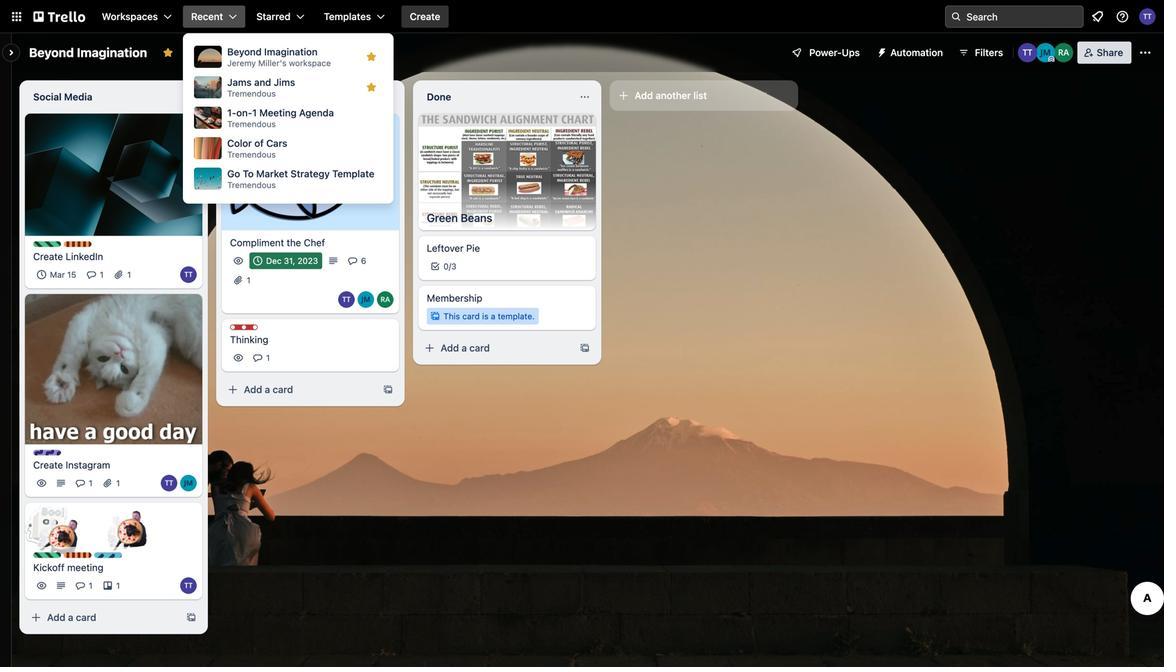 Task type: describe. For each thing, give the bounding box(es) containing it.
is
[[482, 312, 489, 321]]

this card is a template.
[[444, 312, 535, 321]]

color: purple, title: none image
[[33, 450, 61, 456]]

show menu image
[[1139, 46, 1153, 60]]

Social Media text field
[[25, 86, 180, 108]]

filters
[[975, 47, 1004, 58]]

thoughts thinking
[[230, 325, 282, 346]]

color: orange, title: none image
[[64, 242, 92, 247]]

1 horizontal spatial https://media3.giphy.com/media/uzbc1merae75kv3oqd/100w.gif?cid=ad960664cgd8q560jl16i4tqsq6qk30rgh2t6st4j6ihzo35&ep=v1_stickers_search&rid=100w.gif&ct=s image
[[103, 501, 154, 552]]

share
[[1097, 47, 1124, 58]]

1 horizontal spatial terry turtle (terryturtle) image
[[1018, 43, 1038, 62]]

workspace
[[207, 47, 258, 58]]

tremendous inside color of cars tremendous
[[227, 150, 276, 159]]

this member is an admin of this board. image
[[1049, 56, 1055, 62]]

dec 31, 2023
[[266, 256, 318, 266]]

green
[[427, 212, 458, 225]]

color: sky, title: "sparkling" element
[[94, 553, 146, 563]]

create instagram
[[33, 460, 110, 471]]

another
[[656, 90, 691, 101]]

go to market strategy template tremendous
[[227, 168, 375, 190]]

color of cars tremendous
[[227, 138, 287, 159]]

add a card button for done
[[419, 337, 571, 360]]

2 horizontal spatial terry turtle (terryturtle) image
[[1140, 8, 1156, 25]]

thoughts
[[244, 325, 282, 335]]

tremendous inside go to market strategy template tremendous
[[227, 180, 276, 190]]

create for create linkedin
[[33, 251, 63, 263]]

ups
[[842, 47, 860, 58]]

ruby anderson (rubyanderson7) image for the jeremy miller (jeremymiller198) image to the right
[[1054, 43, 1074, 62]]

back to home image
[[33, 6, 85, 28]]

starred button
[[248, 6, 313, 28]]

1-on-1 meeting agenda tremendous
[[227, 107, 334, 129]]

1 vertical spatial jeremy miller (jeremymiller198) image
[[358, 291, 374, 308]]

go
[[227, 168, 240, 180]]

terry turtle (terryturtle) image for the bottommost the jeremy miller (jeremymiller198) image
[[161, 475, 177, 492]]

create linkedin link
[[33, 250, 194, 264]]

0 horizontal spatial https://media3.giphy.com/media/uzbc1merae75kv3oqd/100w.gif?cid=ad960664cgd8q560jl16i4tqsq6qk30rgh2t6st4j6ihzo35&ep=v1_stickers_search&rid=100w.gif&ct=s image
[[37, 506, 88, 558]]

starred icon image for jams and jims
[[366, 82, 377, 93]]

templates
[[324, 11, 371, 22]]

jams
[[227, 77, 252, 88]]

31,
[[284, 256, 295, 266]]

add for "add another list" button
[[635, 90, 653, 101]]

market
[[256, 168, 288, 180]]

media
[[64, 91, 92, 103]]

a for create from template… icon corresponding to social media
[[68, 612, 73, 623]]

workspace visible button
[[182, 42, 298, 64]]

search image
[[951, 11, 962, 22]]

ruby anderson (rubyanderson7) image for the middle the jeremy miller (jeremymiller198) image
[[377, 291, 394, 308]]

15
[[67, 270, 76, 280]]

create linkedin
[[33, 251, 103, 263]]

pie
[[466, 243, 480, 254]]

workspace visible
[[207, 47, 290, 58]]

chef
[[304, 237, 325, 249]]

add a card button for social media
[[25, 607, 177, 629]]

workspaces
[[102, 11, 158, 22]]

color
[[227, 138, 252, 149]]

tremendous inside jams and jims tremendous
[[227, 89, 276, 98]]

meeting
[[67, 562, 103, 574]]

the
[[287, 237, 301, 249]]

Search field
[[946, 6, 1084, 28]]

/
[[449, 262, 451, 272]]

linkedin
[[66, 251, 103, 263]]

leftover pie link
[[427, 242, 588, 256]]

starred
[[257, 11, 291, 22]]

social
[[33, 91, 62, 103]]

2023
[[298, 256, 318, 266]]

jeremy
[[227, 58, 256, 68]]

cars
[[266, 138, 287, 149]]

dec
[[266, 256, 282, 266]]

add a card for done
[[441, 343, 490, 354]]

beans
[[461, 212, 493, 225]]

membership link
[[427, 292, 588, 305]]

beyond imagination jeremy miller's workspace
[[227, 46, 331, 68]]

and
[[254, 77, 271, 88]]

mar
[[50, 270, 65, 280]]

template
[[332, 168, 375, 180]]

starred icon image for beyond imagination
[[366, 51, 377, 62]]

Dec 31, 2023 checkbox
[[250, 253, 322, 269]]

add a card for social media
[[47, 612, 96, 623]]

green beans
[[427, 212, 493, 225]]

a right is
[[491, 312, 496, 321]]

beyond for beyond imagination
[[29, 45, 74, 60]]

agenda
[[299, 107, 334, 119]]

customize views image
[[367, 46, 380, 60]]

1 inside '1-on-1 meeting agenda tremendous'
[[252, 107, 257, 119]]

compliment the chef link
[[230, 236, 391, 250]]

2 vertical spatial jeremy miller (jeremymiller198) image
[[180, 475, 197, 492]]

membership
[[427, 293, 483, 304]]

automation button
[[871, 42, 952, 64]]

0 / 3
[[444, 262, 457, 272]]

automation
[[891, 47, 944, 58]]

2 horizontal spatial jeremy miller (jeremymiller198) image
[[1036, 43, 1056, 62]]

on-
[[236, 107, 252, 119]]

power-
[[810, 47, 842, 58]]

color: orange, title: none image
[[64, 553, 92, 558]]

of
[[255, 138, 264, 149]]



Task type: locate. For each thing, give the bounding box(es) containing it.
add left another
[[635, 90, 653, 101]]

templates button
[[316, 6, 393, 28]]

add for add a card button for done
[[441, 343, 459, 354]]

2 vertical spatial create from template… image
[[186, 612, 197, 623]]

0 notifications image
[[1090, 8, 1106, 25]]

ruby anderson (rubyanderson7) image
[[1054, 43, 1074, 62], [377, 291, 394, 308]]

2 tremendous from the top
[[227, 119, 276, 129]]

leftover
[[427, 243, 464, 254]]

create from template… image for done
[[580, 343, 591, 354]]

0 vertical spatial create from template… image
[[580, 343, 591, 354]]

jeremy miller (jeremymiller198) image
[[1036, 43, 1056, 62], [358, 291, 374, 308], [180, 475, 197, 492]]

2 horizontal spatial create from template… image
[[580, 343, 591, 354]]

1 vertical spatial add a card
[[244, 384, 293, 395]]

2 horizontal spatial terry turtle (terryturtle) image
[[338, 291, 355, 308]]

add a card down kickoff meeting
[[47, 612, 96, 623]]

1 vertical spatial ruby anderson (rubyanderson7) image
[[377, 291, 394, 308]]

0 vertical spatial starred icon image
[[366, 51, 377, 62]]

add for the middle add a card button
[[244, 384, 262, 395]]

Mar 15 checkbox
[[33, 267, 80, 283]]

1 horizontal spatial jeremy miller (jeremymiller198) image
[[358, 291, 374, 308]]

add a card down thinking
[[244, 384, 293, 395]]

0 vertical spatial terry turtle (terryturtle) image
[[1140, 8, 1156, 25]]

a down kickoff meeting
[[68, 612, 73, 623]]

filters button
[[955, 42, 1008, 64]]

add a card button
[[419, 337, 571, 360], [222, 379, 374, 401], [25, 607, 177, 629]]

add a card button down thinking link
[[222, 379, 374, 401]]

0 horizontal spatial create from template… image
[[186, 612, 197, 623]]

board image
[[309, 46, 320, 58]]

starred icon image
[[366, 51, 377, 62], [366, 82, 377, 93]]

0 horizontal spatial ruby anderson (rubyanderson7) image
[[377, 291, 394, 308]]

add a card
[[441, 343, 490, 354], [244, 384, 293, 395], [47, 612, 96, 623]]

1 vertical spatial starred icon image
[[366, 82, 377, 93]]

instagram
[[66, 460, 110, 471]]

1
[[252, 107, 257, 119], [100, 270, 104, 280], [127, 270, 131, 280], [247, 276, 251, 285], [266, 353, 270, 363], [89, 479, 93, 488], [116, 479, 120, 488], [89, 581, 93, 591], [116, 581, 120, 591]]

create instagram link
[[33, 458, 194, 472]]

2 vertical spatial add a card
[[47, 612, 96, 623]]

color: green, title: none image up create linkedin
[[33, 242, 61, 247]]

0 vertical spatial jeremy miller (jeremymiller198) image
[[1036, 43, 1056, 62]]

a down this card is a template.
[[462, 343, 467, 354]]

pete ghost image
[[24, 503, 68, 547]]

0 vertical spatial ruby anderson (rubyanderson7) image
[[1054, 43, 1074, 62]]

card down thinking link
[[273, 384, 293, 395]]

1 horizontal spatial create from template… image
[[383, 384, 394, 395]]

1 horizontal spatial beyond
[[227, 46, 262, 58]]

terry turtle (terryturtle) image for the middle the jeremy miller (jeremymiller198) image
[[338, 291, 355, 308]]

0 horizontal spatial jeremy miller (jeremymiller198) image
[[180, 475, 197, 492]]

create from template… image
[[580, 343, 591, 354], [383, 384, 394, 395], [186, 612, 197, 623]]

open information menu image
[[1116, 10, 1130, 24]]

beyond down back to home image
[[29, 45, 74, 60]]

sm image
[[871, 42, 891, 61]]

1 color: green, title: none image from the top
[[33, 242, 61, 247]]

add another list button
[[610, 80, 799, 111]]

create from template… image for social media
[[186, 612, 197, 623]]

compliment
[[230, 237, 284, 249]]

terry turtle (terryturtle) image
[[1140, 8, 1156, 25], [1018, 43, 1038, 62], [180, 578, 197, 594]]

color: green, title: none image
[[33, 242, 61, 247], [33, 553, 61, 558]]

imagination down workspaces
[[77, 45, 147, 60]]

a for create from template… icon to the middle
[[265, 384, 270, 395]]

1 vertical spatial create
[[33, 251, 63, 263]]

4 tremendous from the top
[[227, 180, 276, 190]]

beyond inside text box
[[29, 45, 74, 60]]

0 vertical spatial create
[[410, 11, 441, 22]]

6
[[361, 256, 366, 266]]

add
[[635, 90, 653, 101], [441, 343, 459, 354], [244, 384, 262, 395], [47, 612, 65, 623]]

starred icon image down templates "dropdown button"
[[366, 51, 377, 62]]

menu containing beyond imagination
[[191, 42, 385, 195]]

imagination inside beyond imagination jeremy miller's workspace
[[264, 46, 318, 58]]

recent
[[191, 11, 223, 22]]

imagination for beyond imagination jeremy miller's workspace
[[264, 46, 318, 58]]

beyond up jeremy
[[227, 46, 262, 58]]

2 vertical spatial terry turtle (terryturtle) image
[[161, 475, 177, 492]]

1 vertical spatial add a card button
[[222, 379, 374, 401]]

card down is
[[470, 343, 490, 354]]

0 horizontal spatial imagination
[[77, 45, 147, 60]]

2 color: green, title: none image from the top
[[33, 553, 61, 558]]

imagination
[[77, 45, 147, 60], [264, 46, 318, 58]]

https://media3.giphy.com/media/uzbc1merae75kv3oqd/100w.gif?cid=ad960664cgd8q560jl16i4tqsq6qk30rgh2t6st4j6ihzo35&ep=v1_stickers_search&rid=100w.gif&ct=s image
[[103, 501, 154, 552], [37, 506, 88, 558]]

Board name text field
[[22, 42, 154, 64]]

1 vertical spatial terry turtle (terryturtle) image
[[338, 291, 355, 308]]

create
[[410, 11, 441, 22], [33, 251, 63, 263], [33, 460, 63, 471]]

0 horizontal spatial terry turtle (terryturtle) image
[[161, 475, 177, 492]]

this
[[444, 312, 460, 321]]

add a card button down this card is a template.
[[419, 337, 571, 360]]

workspace
[[289, 58, 331, 68]]

tremendous down "on-"
[[227, 119, 276, 129]]

create for create
[[410, 11, 441, 22]]

done
[[427, 91, 451, 103]]

color: green, title: none image up kickoff
[[33, 553, 61, 558]]

imagination up miller's on the top left
[[264, 46, 318, 58]]

1 horizontal spatial ruby anderson (rubyanderson7) image
[[1054, 43, 1074, 62]]

0 vertical spatial add a card
[[441, 343, 490, 354]]

2 starred icon image from the top
[[366, 82, 377, 93]]

jams and jims tremendous
[[227, 77, 295, 98]]

kickoff
[[33, 562, 65, 574]]

add for social media's add a card button
[[47, 612, 65, 623]]

workspaces button
[[94, 6, 180, 28]]

tremendous inside '1-on-1 meeting agenda tremendous'
[[227, 119, 276, 129]]

add another list
[[635, 90, 707, 101]]

add down this
[[441, 343, 459, 354]]

color: bold red, title: "thoughts" element
[[230, 325, 282, 335]]

2 vertical spatial create
[[33, 460, 63, 471]]

thinking
[[230, 334, 268, 346]]

miller's
[[258, 58, 287, 68]]

2 vertical spatial add a card button
[[25, 607, 177, 629]]

a down thinking
[[265, 384, 270, 395]]

jims
[[274, 77, 295, 88]]

to
[[243, 168, 254, 180]]

create for create instagram
[[33, 460, 63, 471]]

list
[[694, 90, 707, 101]]

add a card button down "kickoff meeting" link
[[25, 607, 177, 629]]

card
[[463, 312, 480, 321], [470, 343, 490, 354], [273, 384, 293, 395], [76, 612, 96, 623]]

recent button
[[183, 6, 245, 28]]

power-ups button
[[782, 42, 869, 64]]

card for add a card button for done
[[470, 343, 490, 354]]

a
[[491, 312, 496, 321], [462, 343, 467, 354], [265, 384, 270, 395], [68, 612, 73, 623]]

1 vertical spatial create from template… image
[[383, 384, 394, 395]]

0 horizontal spatial beyond
[[29, 45, 74, 60]]

thinking link
[[230, 333, 391, 347]]

0 vertical spatial add a card button
[[419, 337, 571, 360]]

power-ups
[[810, 47, 860, 58]]

sparkling
[[108, 553, 146, 563]]

visible
[[260, 47, 290, 58]]

Done text field
[[419, 86, 574, 108]]

1 horizontal spatial imagination
[[264, 46, 318, 58]]

card for social media's add a card button
[[76, 612, 96, 623]]

1 vertical spatial terry turtle (terryturtle) image
[[1018, 43, 1038, 62]]

meeting
[[259, 107, 297, 119]]

add a card down this
[[441, 343, 490, 354]]

share button
[[1078, 42, 1132, 64]]

imagination for beyond imagination
[[77, 45, 147, 60]]

color: green, title: none image for kickoff meeting
[[33, 553, 61, 558]]

create button
[[402, 6, 449, 28]]

color: green, title: none image for create linkedin
[[33, 242, 61, 247]]

green beans link
[[419, 206, 596, 231]]

mar 15
[[50, 270, 76, 280]]

template.
[[498, 312, 535, 321]]

beyond imagination
[[29, 45, 147, 60]]

card left is
[[463, 312, 480, 321]]

add down thinking
[[244, 384, 262, 395]]

strategy
[[291, 168, 330, 180]]

tremendous down and
[[227, 89, 276, 98]]

https://media3.giphy.com/media/uzbc1merae75kv3oqd/100w.gif?cid=ad960664cgd8q560jl16i4tqsq6qk30rgh2t6st4j6ihzo35&ep=v1_stickers_search&rid=100w.gif&ct=s image up kickoff meeting
[[37, 506, 88, 558]]

imagination inside beyond imagination text box
[[77, 45, 147, 60]]

compliment the chef
[[230, 237, 325, 249]]

3
[[451, 262, 457, 272]]

1 horizontal spatial terry turtle (terryturtle) image
[[180, 267, 197, 283]]

0
[[444, 262, 449, 272]]

1 horizontal spatial add a card
[[244, 384, 293, 395]]

a for done's create from template… icon
[[462, 343, 467, 354]]

0 horizontal spatial add a card
[[47, 612, 96, 623]]

0 vertical spatial terry turtle (terryturtle) image
[[180, 267, 197, 283]]

1 vertical spatial color: green, title: none image
[[33, 553, 61, 558]]

terry turtle (terryturtle) image
[[180, 267, 197, 283], [338, 291, 355, 308], [161, 475, 177, 492]]

0 horizontal spatial terry turtle (terryturtle) image
[[180, 578, 197, 594]]

primary element
[[0, 0, 1165, 33]]

starred icon image down customize views image
[[366, 82, 377, 93]]

card down meeting in the left bottom of the page
[[76, 612, 96, 623]]

2 horizontal spatial add a card
[[441, 343, 490, 354]]

0 vertical spatial color: green, title: none image
[[33, 242, 61, 247]]

1-
[[227, 107, 236, 119]]

add down kickoff
[[47, 612, 65, 623]]

1 horizontal spatial add a card button
[[222, 379, 374, 401]]

star or unstar board image
[[163, 47, 174, 58]]

1 tremendous from the top
[[227, 89, 276, 98]]

tremendous down to
[[227, 180, 276, 190]]

https://media3.giphy.com/media/uzbc1merae75kv3oqd/100w.gif?cid=ad960664cgd8q560jl16i4tqsq6qk30rgh2t6st4j6ihzo35&ep=v1_stickers_search&rid=100w.gif&ct=s image up sparkling
[[103, 501, 154, 552]]

tremendous down of
[[227, 150, 276, 159]]

social media
[[33, 91, 92, 103]]

menu
[[191, 42, 385, 195]]

leftover pie
[[427, 243, 480, 254]]

create inside button
[[410, 11, 441, 22]]

kickoff meeting
[[33, 562, 103, 574]]

kickoff meeting link
[[33, 561, 194, 575]]

beyond for beyond imagination jeremy miller's workspace
[[227, 46, 262, 58]]

2 vertical spatial terry turtle (terryturtle) image
[[180, 578, 197, 594]]

2 horizontal spatial add a card button
[[419, 337, 571, 360]]

beyond inside beyond imagination jeremy miller's workspace
[[227, 46, 262, 58]]

0 horizontal spatial add a card button
[[25, 607, 177, 629]]

3 tremendous from the top
[[227, 150, 276, 159]]

tremendous
[[227, 89, 276, 98], [227, 119, 276, 129], [227, 150, 276, 159], [227, 180, 276, 190]]

card for the middle add a card button
[[273, 384, 293, 395]]

1 starred icon image from the top
[[366, 51, 377, 62]]



Task type: vqa. For each thing, say whether or not it's contained in the screenshot.
"Cars"
yes



